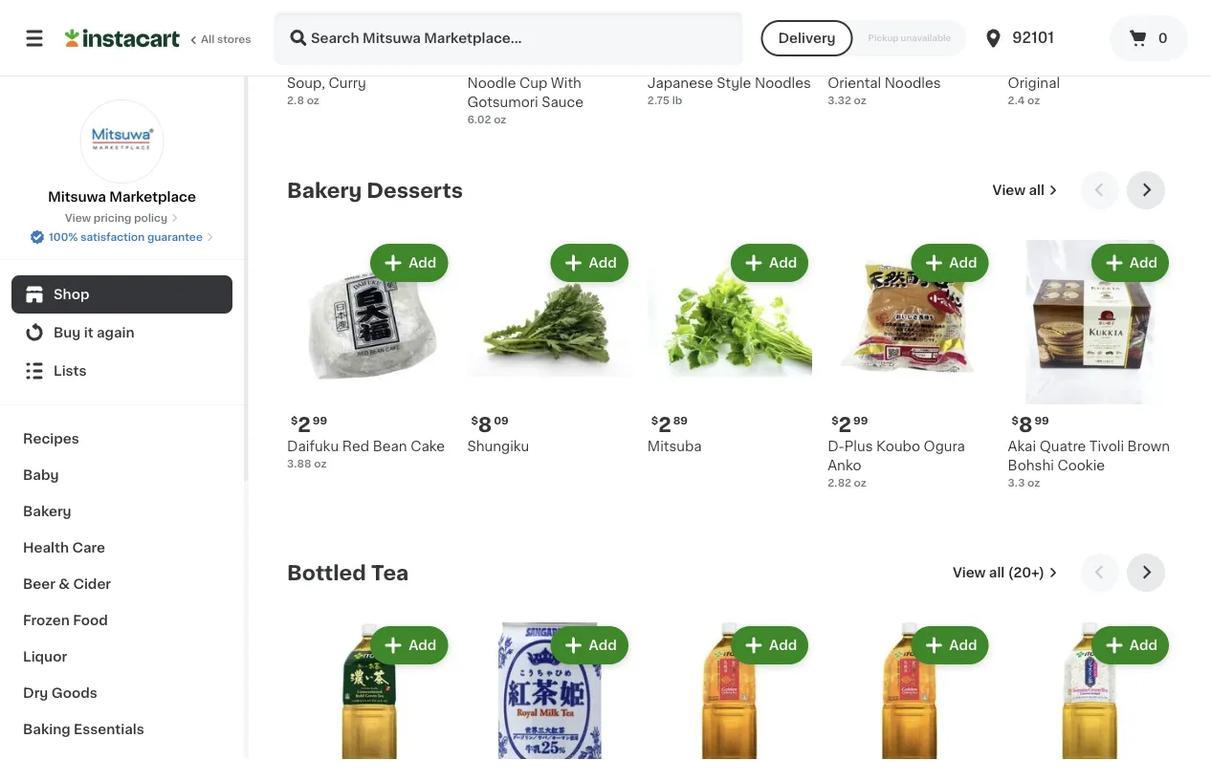 Task type: describe. For each thing, give the bounding box(es) containing it.
100% satisfaction guarantee
[[49, 232, 203, 243]]

japanese
[[648, 77, 713, 91]]

$ 8 09
[[471, 415, 509, 436]]

shop
[[54, 288, 89, 301]]

suisan
[[864, 58, 909, 71]]

mitsuwa marketplace link
[[48, 100, 196, 207]]

shop link
[[11, 276, 233, 314]]

d-
[[828, 441, 845, 454]]

oz inside maruchan yakisoba noodle cup with gotsumori sauce 6.02 oz
[[494, 115, 506, 126]]

shirakiku sanukiya udon japanese style noodles 2.75 lb
[[648, 58, 812, 106]]

99 for red
[[313, 416, 327, 427]]

maruchan
[[467, 58, 535, 71]]

(20+)
[[1008, 567, 1045, 580]]

baby link
[[11, 457, 233, 494]]

$ for d-plus koubo ogura anko
[[832, 416, 839, 427]]

tea
[[371, 563, 409, 583]]

2.75
[[648, 96, 670, 106]]

$ for nissin cup noodle original
[[1012, 34, 1019, 44]]

frozen food
[[23, 614, 108, 628]]

8 for shungiku
[[478, 415, 492, 436]]

$ 4 99
[[471, 33, 509, 53]]

$ for maruchan yakisoba noodle cup with gotsumori sauce
[[471, 34, 478, 44]]

all stores link
[[65, 11, 253, 65]]

view all (20+)
[[953, 567, 1045, 580]]

92101 button
[[982, 11, 1097, 65]]

item carousel region containing bottled tea
[[287, 554, 1173, 761]]

noodles inside the toyo suisan kaisha oriental noodles 3.32 oz
[[885, 77, 941, 91]]

mitsuwa marketplace logo image
[[80, 100, 164, 184]]

$ 3 99 for ramen
[[291, 33, 328, 53]]

&
[[59, 578, 70, 591]]

frozen food link
[[11, 603, 233, 639]]

oz inside the nissin cup noodle original 2.4 oz
[[1028, 96, 1040, 106]]

daifuku
[[287, 441, 339, 454]]

curry
[[329, 77, 366, 91]]

$ for nissin ramen noodle soup, curry
[[291, 34, 298, 44]]

baking essentials link
[[11, 712, 233, 748]]

cup inside the nissin cup noodle original 2.4 oz
[[1053, 58, 1081, 71]]

$ for mitsuba
[[651, 416, 658, 427]]

it
[[84, 326, 93, 340]]

bakery desserts
[[287, 181, 463, 201]]

oz inside daifuku red bean cake 3.88 oz
[[314, 459, 327, 470]]

bohshi
[[1008, 460, 1054, 473]]

100%
[[49, 232, 78, 243]]

all for bakery desserts
[[1029, 184, 1045, 197]]

$8.99 element
[[648, 30, 813, 55]]

gotsumori
[[467, 96, 538, 110]]

essentials
[[74, 723, 144, 737]]

bottled
[[287, 563, 366, 583]]

beer & cider
[[23, 578, 111, 591]]

recipes
[[23, 432, 79, 446]]

delivery
[[778, 32, 836, 45]]

view all button
[[985, 172, 1066, 210]]

nissin for nissin cup noodle original
[[1008, 58, 1049, 71]]

$ 2 99 for daifuku
[[291, 415, 327, 436]]

$ 3 99 for cup
[[1012, 33, 1049, 53]]

sanukiya
[[711, 58, 772, 71]]

all
[[201, 34, 215, 44]]

oz inside the "d-plus koubo ogura anko 2.82 oz"
[[854, 479, 867, 489]]

2 for d-plus koubo ogura anko
[[839, 415, 852, 436]]

dry
[[23, 687, 48, 700]]

0 horizontal spatial view
[[65, 213, 91, 223]]

plus
[[845, 441, 873, 454]]

original
[[1008, 77, 1060, 91]]

all for bottled tea
[[989, 567, 1005, 580]]

3.3
[[1008, 479, 1025, 489]]

quatre
[[1040, 441, 1086, 454]]

nissin cup noodle original 2.4 oz
[[1008, 58, 1133, 106]]

shungiku
[[467, 441, 529, 454]]

daifuku red bean cake 3.88 oz
[[287, 441, 445, 470]]

bakery for bakery desserts
[[287, 181, 362, 201]]

2.4
[[1008, 96, 1025, 106]]

item carousel region containing bakery desserts
[[287, 172, 1173, 539]]

view pricing policy link
[[65, 211, 179, 226]]

cake
[[411, 441, 445, 454]]

buy it again link
[[11, 314, 233, 352]]

$ 2 99 for d-
[[832, 415, 868, 436]]

policy
[[134, 213, 168, 223]]

all stores
[[201, 34, 251, 44]]

food
[[73, 614, 108, 628]]

mitsuwa marketplace
[[48, 190, 196, 204]]

baby
[[23, 469, 59, 482]]

sauce
[[542, 96, 584, 110]]

cup inside maruchan yakisoba noodle cup with gotsumori sauce 6.02 oz
[[520, 77, 548, 91]]

lists
[[54, 365, 87, 378]]

bakery for bakery
[[23, 505, 71, 519]]

cider
[[73, 578, 111, 591]]

89
[[673, 416, 688, 427]]

bean
[[373, 441, 407, 454]]

6.02
[[467, 115, 491, 126]]

baking
[[23, 723, 70, 737]]

pricing
[[94, 213, 131, 223]]

view for bakery desserts
[[993, 184, 1026, 197]]

$ for shungiku
[[471, 416, 478, 427]]

$ 8 99
[[1012, 415, 1049, 436]]

oz inside the toyo suisan kaisha oriental noodles 3.32 oz
[[854, 96, 867, 106]]

d-plus koubo ogura anko 2.82 oz
[[828, 441, 965, 489]]

09
[[494, 416, 509, 427]]

satisfaction
[[81, 232, 145, 243]]

bottled tea
[[287, 563, 409, 583]]

stores
[[217, 34, 251, 44]]

health care
[[23, 542, 105, 555]]



Task type: vqa. For each thing, say whether or not it's contained in the screenshot.
skewer
no



Task type: locate. For each thing, give the bounding box(es) containing it.
view left (20+)
[[953, 567, 986, 580]]

1 8 from the left
[[478, 415, 492, 436]]

mitsuwa
[[48, 190, 106, 204]]

2.8
[[287, 96, 304, 106]]

99 up daifuku
[[313, 416, 327, 427]]

1 horizontal spatial $ 2 99
[[832, 415, 868, 436]]

8
[[478, 415, 492, 436], [1019, 415, 1033, 436]]

style
[[717, 77, 751, 91]]

0 horizontal spatial 8
[[478, 415, 492, 436]]

1 horizontal spatial noodle
[[467, 77, 516, 91]]

0 vertical spatial cup
[[1053, 58, 1081, 71]]

nissin ramen noodle soup, curry 2.8 oz
[[287, 58, 431, 106]]

cup up original
[[1053, 58, 1081, 71]]

liquor
[[23, 651, 67, 664]]

oz inside nissin ramen noodle soup, curry 2.8 oz
[[307, 96, 319, 106]]

0 horizontal spatial 3
[[298, 33, 311, 53]]

3 up 'toyo'
[[839, 33, 852, 53]]

marketplace
[[109, 190, 196, 204]]

$ up the akai at the bottom of the page
[[1012, 416, 1019, 427]]

1 horizontal spatial nissin
[[1008, 58, 1049, 71]]

1 vertical spatial item carousel region
[[287, 554, 1173, 761]]

1 noodles from the left
[[755, 77, 811, 91]]

8 left 09 at the bottom
[[478, 415, 492, 436]]

1 horizontal spatial bakery
[[287, 181, 362, 201]]

tivoli
[[1090, 441, 1124, 454]]

$ left 89
[[651, 416, 658, 427]]

$ up daifuku
[[291, 416, 298, 427]]

desserts
[[367, 181, 463, 201]]

$ for daifuku red bean cake
[[291, 416, 298, 427]]

92101
[[1013, 31, 1054, 45]]

$ 2 99 up 'plus'
[[832, 415, 868, 436]]

noodles down udon
[[755, 77, 811, 91]]

1 vertical spatial cup
[[520, 77, 548, 91]]

oz right 2.8
[[307, 96, 319, 106]]

1 horizontal spatial view
[[953, 567, 986, 580]]

oz down original
[[1028, 96, 1040, 106]]

99 up 'toyo'
[[854, 34, 869, 44]]

$ 3 99 up soup, at the left top of the page
[[291, 33, 328, 53]]

2 2 from the left
[[658, 415, 671, 436]]

$ 3 99
[[291, 33, 328, 53], [832, 33, 869, 53], [1012, 33, 1049, 53]]

item carousel region
[[287, 172, 1173, 539], [287, 554, 1173, 761]]

product group
[[287, 240, 452, 472], [467, 240, 632, 457], [648, 240, 813, 457], [828, 240, 993, 492], [1008, 240, 1173, 492], [287, 623, 452, 761], [467, 623, 632, 761], [648, 623, 813, 761], [828, 623, 993, 761], [1008, 623, 1173, 761]]

3 up original
[[1019, 33, 1032, 53]]

2 item carousel region from the top
[[287, 554, 1173, 761]]

yakisoba
[[538, 58, 598, 71]]

2 $ 3 99 from the left
[[832, 33, 869, 53]]

0 horizontal spatial nissin
[[287, 58, 328, 71]]

health care link
[[11, 530, 233, 566]]

0 vertical spatial bakery
[[287, 181, 362, 201]]

2 vertical spatial view
[[953, 567, 986, 580]]

99 for suisan
[[854, 34, 869, 44]]

1 horizontal spatial noodles
[[885, 77, 941, 91]]

noodle for nissin ramen noodle soup, curry
[[382, 58, 431, 71]]

lb
[[672, 96, 683, 106]]

99 for yakisoba
[[494, 34, 509, 44]]

oz inside akai quatre tivoli brown bohshi cookie 3.3 oz
[[1028, 479, 1040, 489]]

1 horizontal spatial all
[[1029, 184, 1045, 197]]

0 horizontal spatial cup
[[520, 77, 548, 91]]

1 vertical spatial bakery
[[23, 505, 71, 519]]

noodle inside the nissin cup noodle original 2.4 oz
[[1084, 58, 1133, 71]]

oz down oriental on the right top of page
[[854, 96, 867, 106]]

bakery up health
[[23, 505, 71, 519]]

kaisha
[[912, 58, 957, 71]]

99 for ramen
[[313, 34, 328, 44]]

akai
[[1008, 441, 1036, 454]]

$ for akai quatre tivoli brown bohshi cookie
[[1012, 416, 1019, 427]]

2 $ 2 99 from the left
[[832, 415, 868, 436]]

2 horizontal spatial $ 3 99
[[1012, 33, 1049, 53]]

buy it again
[[54, 326, 135, 340]]

3
[[298, 33, 311, 53], [839, 33, 852, 53], [1019, 33, 1032, 53]]

$ left 09 at the bottom
[[471, 416, 478, 427]]

3 $ 3 99 from the left
[[1012, 33, 1049, 53]]

noodles inside the shirakiku sanukiya udon japanese style noodles 2.75 lb
[[755, 77, 811, 91]]

0 horizontal spatial all
[[989, 567, 1005, 580]]

99 up 'plus'
[[854, 416, 868, 427]]

view all (20+) button
[[945, 554, 1066, 593]]

2 up the d-
[[839, 415, 852, 436]]

view all
[[993, 184, 1045, 197]]

nissin
[[287, 58, 328, 71], [1008, 58, 1049, 71]]

soup,
[[287, 77, 325, 91]]

$ 3 99 up original
[[1012, 33, 1049, 53]]

1 item carousel region from the top
[[287, 172, 1173, 539]]

view down 2.4
[[993, 184, 1026, 197]]

bakery inside bakery link
[[23, 505, 71, 519]]

0 vertical spatial all
[[1029, 184, 1045, 197]]

baking essentials
[[23, 723, 144, 737]]

99 inside $ 4 99
[[494, 34, 509, 44]]

99 right the 4
[[494, 34, 509, 44]]

health
[[23, 542, 69, 555]]

noodles down kaisha
[[885, 77, 941, 91]]

$ 3 99 for suisan
[[832, 33, 869, 53]]

noodle for nissin cup noodle original
[[1084, 58, 1133, 71]]

buy
[[54, 326, 81, 340]]

koubo
[[877, 441, 920, 454]]

guarantee
[[147, 232, 203, 243]]

2 horizontal spatial noodle
[[1084, 58, 1133, 71]]

99 inside $ 8 99
[[1035, 416, 1049, 427]]

$ up soup, at the left top of the page
[[291, 34, 298, 44]]

1 horizontal spatial 8
[[1019, 415, 1033, 436]]

2 horizontal spatial 3
[[1019, 33, 1032, 53]]

$ up maruchan
[[471, 34, 478, 44]]

oz right 2.82 on the bottom
[[854, 479, 867, 489]]

nissin for nissin ramen noodle soup, curry
[[287, 58, 328, 71]]

0 horizontal spatial noodles
[[755, 77, 811, 91]]

3 for toyo suisan kaisha oriental noodles
[[839, 33, 852, 53]]

oz right 3.3
[[1028, 479, 1040, 489]]

2 nissin from the left
[[1008, 58, 1049, 71]]

frozen
[[23, 614, 70, 628]]

all
[[1029, 184, 1045, 197], [989, 567, 1005, 580]]

recipes link
[[11, 421, 233, 457]]

$ 2 99
[[291, 415, 327, 436], [832, 415, 868, 436]]

noodle inside maruchan yakisoba noodle cup with gotsumori sauce 6.02 oz
[[467, 77, 516, 91]]

1 vertical spatial view
[[65, 213, 91, 223]]

anko
[[828, 460, 862, 473]]

dry goods
[[23, 687, 97, 700]]

2 up daifuku
[[298, 415, 311, 436]]

udon
[[776, 58, 812, 71]]

0 horizontal spatial $ 2 99
[[291, 415, 327, 436]]

1 2 from the left
[[298, 415, 311, 436]]

1 horizontal spatial 3
[[839, 33, 852, 53]]

nissin inside nissin ramen noodle soup, curry 2.8 oz
[[287, 58, 328, 71]]

$ for toyo suisan kaisha oriental noodles
[[832, 34, 839, 44]]

$ up original
[[1012, 34, 1019, 44]]

2 3 from the left
[[839, 33, 852, 53]]

1 horizontal spatial cup
[[1053, 58, 1081, 71]]

shirakiku
[[648, 58, 708, 71]]

delivery button
[[761, 20, 853, 56]]

oz down daifuku
[[314, 459, 327, 470]]

99 for cup
[[1034, 34, 1049, 44]]

$ inside $ 4 99
[[471, 34, 478, 44]]

0 horizontal spatial $ 3 99
[[291, 33, 328, 53]]

0 horizontal spatial bakery
[[23, 505, 71, 519]]

noodle inside nissin ramen noodle soup, curry 2.8 oz
[[382, 58, 431, 71]]

instacart logo image
[[65, 27, 180, 50]]

oz down 'gotsumori'
[[494, 115, 506, 126]]

3.88
[[287, 459, 312, 470]]

ogura
[[924, 441, 965, 454]]

lists link
[[11, 352, 233, 390]]

2 horizontal spatial 2
[[839, 415, 852, 436]]

$ inside $ 8 99
[[1012, 416, 1019, 427]]

3.32
[[828, 96, 851, 106]]

99 up soup, at the left top of the page
[[313, 34, 328, 44]]

noodle for maruchan yakisoba noodle cup with gotsumori sauce
[[467, 77, 516, 91]]

toyo suisan kaisha oriental noodles 3.32 oz
[[828, 58, 957, 106]]

maruchan yakisoba noodle cup with gotsumori sauce 6.02 oz
[[467, 58, 598, 126]]

nissin inside the nissin cup noodle original 2.4 oz
[[1008, 58, 1049, 71]]

view pricing policy
[[65, 213, 168, 223]]

0 horizontal spatial 2
[[298, 415, 311, 436]]

toyo
[[828, 58, 861, 71]]

0 vertical spatial view
[[993, 184, 1026, 197]]

view for bottled tea
[[953, 567, 986, 580]]

1 3 from the left
[[298, 33, 311, 53]]

dry goods link
[[11, 676, 233, 712]]

$ 3 99 up 'toyo'
[[832, 33, 869, 53]]

2 noodles from the left
[[885, 77, 941, 91]]

Search field
[[276, 13, 742, 63]]

beer & cider link
[[11, 566, 233, 603]]

view down the mitsuwa
[[65, 213, 91, 223]]

3 3 from the left
[[1019, 33, 1032, 53]]

1 $ 2 99 from the left
[[291, 415, 327, 436]]

3 for nissin ramen noodle soup, curry
[[298, 33, 311, 53]]

None search field
[[274, 11, 744, 65]]

cup left the with
[[520, 77, 548, 91]]

99 up original
[[1034, 34, 1049, 44]]

$ inside $ 2 89
[[651, 416, 658, 427]]

red
[[342, 441, 369, 454]]

2 for mitsuba
[[658, 415, 671, 436]]

99
[[313, 34, 328, 44], [494, 34, 509, 44], [854, 34, 869, 44], [1034, 34, 1049, 44], [313, 416, 327, 427], [854, 416, 868, 427], [1035, 416, 1049, 427]]

bakery left desserts
[[287, 181, 362, 201]]

noodle
[[382, 58, 431, 71], [1084, 58, 1133, 71], [467, 77, 516, 91]]

2 for daifuku red bean cake
[[298, 415, 311, 436]]

99 for plus
[[854, 416, 868, 427]]

$ 2 89
[[651, 415, 688, 436]]

2 left 89
[[658, 415, 671, 436]]

bakery
[[287, 181, 362, 201], [23, 505, 71, 519]]

nissin up soup, at the left top of the page
[[287, 58, 328, 71]]

akai quatre tivoli brown bohshi cookie 3.3 oz
[[1008, 441, 1170, 489]]

brown
[[1128, 441, 1170, 454]]

bakery link
[[11, 494, 233, 530]]

$ up the d-
[[832, 416, 839, 427]]

3 up soup, at the left top of the page
[[298, 33, 311, 53]]

oriental
[[828, 77, 881, 91]]

99 up the akai at the bottom of the page
[[1035, 416, 1049, 427]]

add button
[[372, 246, 446, 281], [553, 246, 627, 281], [733, 246, 807, 281], [913, 246, 987, 281], [1093, 246, 1167, 281], [372, 629, 446, 663], [553, 629, 627, 663], [733, 629, 807, 663], [913, 629, 987, 663], [1093, 629, 1167, 663]]

0 horizontal spatial noodle
[[382, 58, 431, 71]]

3 for nissin cup noodle original
[[1019, 33, 1032, 53]]

1 vertical spatial all
[[989, 567, 1005, 580]]

$ 2 99 up daifuku
[[291, 415, 327, 436]]

service type group
[[761, 20, 967, 56]]

ramen
[[332, 58, 379, 71]]

1 nissin from the left
[[287, 58, 328, 71]]

nissin up original
[[1008, 58, 1049, 71]]

1 $ 3 99 from the left
[[291, 33, 328, 53]]

0 vertical spatial item carousel region
[[287, 172, 1173, 539]]

99 for quatre
[[1035, 416, 1049, 427]]

100% satisfaction guarantee button
[[30, 226, 214, 245]]

care
[[72, 542, 105, 555]]

$ inside $ 8 09
[[471, 416, 478, 427]]

3 2 from the left
[[839, 415, 852, 436]]

1 horizontal spatial 2
[[658, 415, 671, 436]]

$ up 'toyo'
[[832, 34, 839, 44]]

oz
[[307, 96, 319, 106], [854, 96, 867, 106], [1028, 96, 1040, 106], [494, 115, 506, 126], [314, 459, 327, 470], [854, 479, 867, 489], [1028, 479, 1040, 489]]

2 horizontal spatial view
[[993, 184, 1026, 197]]

8 for akai quatre tivoli brown bohshi cookie
[[1019, 415, 1033, 436]]

8 up the akai at the bottom of the page
[[1019, 415, 1033, 436]]

beer
[[23, 578, 55, 591]]

cookie
[[1058, 460, 1105, 473]]

1 horizontal spatial $ 3 99
[[832, 33, 869, 53]]

2 8 from the left
[[1019, 415, 1033, 436]]

noodles
[[755, 77, 811, 91], [885, 77, 941, 91]]



